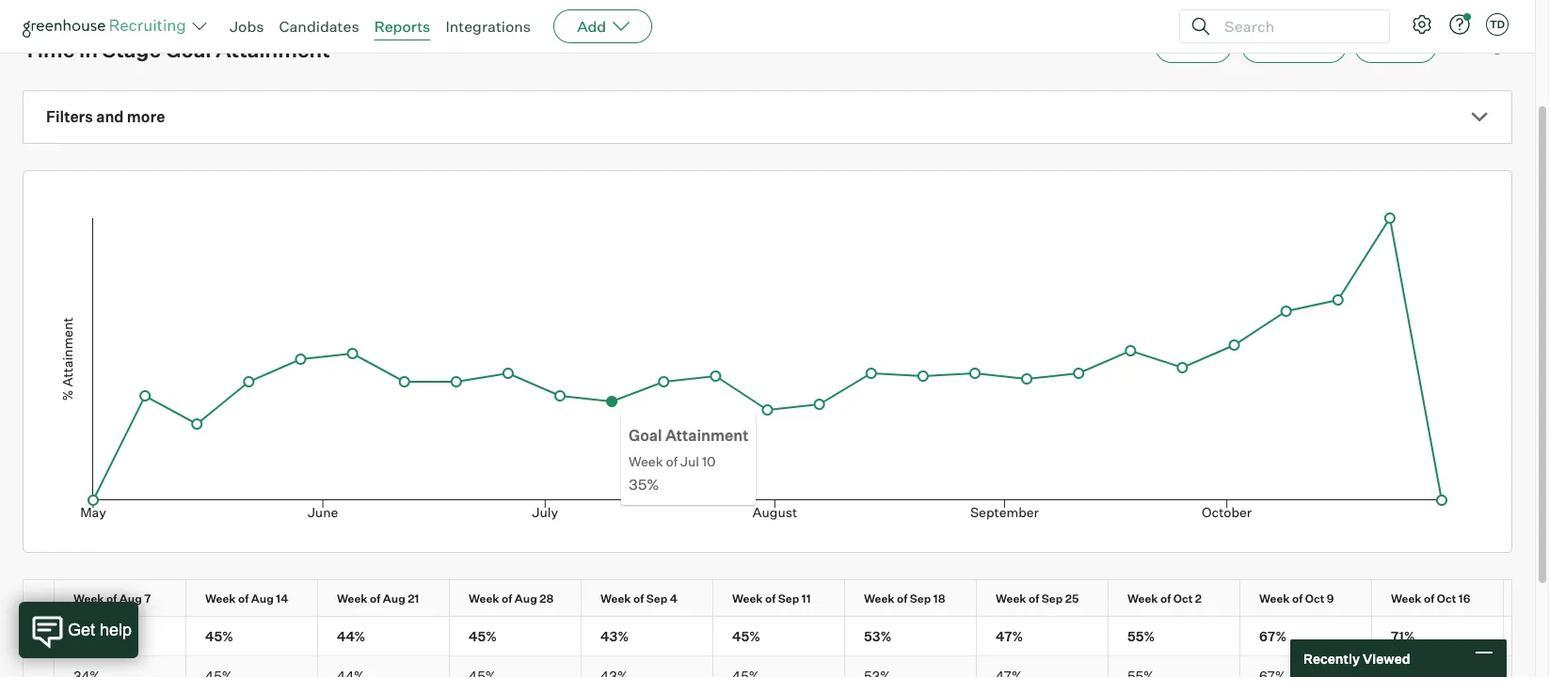 Task type: describe. For each thing, give the bounding box(es) containing it.
16
[[1459, 592, 1471, 606]]

candidates link
[[279, 17, 359, 36]]

configure image
[[1411, 13, 1433, 36]]

of for week of aug 28
[[502, 592, 512, 606]]

of for week of oct 2
[[1160, 592, 1171, 606]]

of for week of aug 21
[[370, 592, 381, 606]]

of for week of oct 16
[[1424, 592, 1435, 606]]

share
[[1377, 38, 1414, 54]]

and
[[96, 107, 124, 126]]

add
[[577, 17, 606, 36]]

1 vertical spatial attainment
[[216, 37, 330, 62]]

2
[[1195, 592, 1202, 606]]

aug for 14
[[251, 592, 274, 606]]

aug for 21
[[383, 592, 405, 606]]

of inside goal attainment week of jul 10 35%
[[666, 453, 678, 469]]

4
[[670, 592, 678, 606]]

week of oct 16 column header
[[1372, 581, 1520, 617]]

0 vertical spatial attainment
[[231, 10, 300, 26]]

jobs link
[[230, 17, 264, 36]]

of for week of sep 11
[[765, 592, 776, 606]]

week of sep 25
[[996, 592, 1079, 606]]

53%
[[864, 629, 892, 645]]

week for week of sep 18
[[864, 592, 895, 606]]

35%
[[629, 475, 659, 494]]

attainment inside goal attainment week of jul 10 35%
[[665, 426, 749, 445]]

aug for 7
[[119, 592, 142, 606]]

of for week of sep 18
[[897, 592, 908, 606]]

recently viewed
[[1304, 651, 1410, 667]]

2 45% from the left
[[469, 629, 497, 645]]

week of aug 21 column header
[[318, 581, 466, 617]]

week of oct 16
[[1391, 592, 1471, 606]]

67%
[[1259, 629, 1287, 645]]

week of aug 14 column header
[[186, 581, 334, 617]]

week of aug 14
[[205, 592, 288, 606]]

candidates
[[279, 17, 359, 36]]

week of oct 2
[[1128, 592, 1202, 606]]

week of sep 4 column header
[[582, 581, 729, 617]]

week of oct 2 column header
[[1109, 581, 1256, 617]]

grid containing 34%
[[0, 581, 1549, 678]]

25
[[1065, 592, 1079, 606]]

43%
[[600, 629, 629, 645]]

week of aug 21
[[337, 592, 419, 606]]

download image
[[1448, 33, 1471, 56]]

1 45% from the left
[[205, 629, 233, 645]]

1 horizontal spatial reports
[[374, 17, 430, 36]]

integrations link
[[446, 17, 531, 36]]

10
[[702, 453, 716, 469]]

viewed
[[1363, 651, 1410, 667]]

jobs
[[230, 17, 264, 36]]

34%
[[73, 629, 101, 645]]

reports link
[[374, 17, 430, 36]]

week of sep 25 column header
[[977, 581, 1125, 617]]

more
[[127, 107, 165, 126]]

week for week of sep 4
[[600, 592, 631, 606]]

week for week of oct 2
[[1128, 592, 1158, 606]]

0 horizontal spatial reports
[[42, 10, 91, 26]]



Task type: vqa. For each thing, say whether or not it's contained in the screenshot.
7
yes



Task type: locate. For each thing, give the bounding box(es) containing it.
of for week of aug 14
[[238, 592, 249, 606]]

week of oct 9
[[1259, 592, 1334, 606]]

1 oct from the left
[[1173, 592, 1193, 606]]

week up 34%
[[73, 592, 104, 606]]

1 sep from the left
[[646, 592, 668, 606]]

oct for 2
[[1173, 592, 1193, 606]]

sep for 18
[[910, 592, 931, 606]]

attainment
[[231, 10, 300, 26], [216, 37, 330, 62], [665, 426, 749, 445]]

of left 2
[[1160, 592, 1171, 606]]

45% down week of sep 11
[[732, 629, 760, 645]]

3 45% from the left
[[732, 629, 760, 645]]

of left the 14
[[238, 592, 249, 606]]

week of sep 18 column header
[[845, 581, 993, 617]]

week for week of aug 14
[[205, 592, 236, 606]]

18
[[934, 592, 945, 606]]

of for week of sep 4
[[633, 592, 644, 606]]

1 vertical spatial time in stage goal attainment
[[23, 37, 330, 62]]

faq image
[[1486, 33, 1509, 56]]

week
[[629, 453, 663, 469], [73, 592, 104, 606], [205, 592, 236, 606], [337, 592, 368, 606], [469, 592, 499, 606], [600, 592, 631, 606], [732, 592, 763, 606], [864, 592, 895, 606], [996, 592, 1026, 606], [1128, 592, 1158, 606], [1259, 592, 1290, 606], [1391, 592, 1422, 606]]

of for week of sep 25
[[1029, 592, 1039, 606]]

goal attainment week of jul 10 35%
[[629, 426, 749, 494]]

7
[[144, 592, 151, 606]]

oct for 9
[[1305, 592, 1325, 606]]

integrations
[[446, 17, 531, 36]]

grid
[[0, 581, 1549, 678]]

week inside goal attainment week of jul 10 35%
[[629, 453, 663, 469]]

sep left '18'
[[910, 592, 931, 606]]

goal
[[200, 10, 228, 26], [165, 37, 211, 62], [629, 426, 662, 445]]

week up 71%
[[1391, 592, 1422, 606]]

goal inside goal attainment week of jul 10 35%
[[629, 426, 662, 445]]

of left '18'
[[897, 592, 908, 606]]

28
[[540, 592, 554, 606]]

1 horizontal spatial 45%
[[469, 629, 497, 645]]

1 horizontal spatial time
[[112, 10, 144, 26]]

add button
[[554, 9, 652, 43]]

45% down week of aug 28
[[469, 629, 497, 645]]

oct left 9
[[1305, 592, 1325, 606]]

1 vertical spatial time
[[23, 37, 75, 62]]

of left 7
[[106, 592, 117, 606]]

of left 9
[[1292, 592, 1303, 606]]

aug left 21
[[383, 592, 405, 606]]

week of aug 28
[[469, 592, 554, 606]]

of left 4
[[633, 592, 644, 606]]

sep
[[646, 592, 668, 606], [778, 592, 799, 606], [910, 592, 931, 606], [1042, 592, 1063, 606]]

time down all reports link at the top of page
[[23, 37, 75, 62]]

week up 35%
[[629, 453, 663, 469]]

week for week of aug 7
[[73, 592, 104, 606]]

week left 11
[[732, 592, 763, 606]]

week of sep 11
[[732, 592, 811, 606]]

of inside "column header"
[[1424, 592, 1435, 606]]

week for week of oct 16
[[1391, 592, 1422, 606]]

sep for 25
[[1042, 592, 1063, 606]]

of left jul
[[666, 453, 678, 469]]

1 vertical spatial in
[[79, 37, 98, 62]]

stage
[[161, 10, 197, 26], [102, 37, 161, 62]]

0 horizontal spatial 45%
[[205, 629, 233, 645]]

sep inside column header
[[778, 592, 799, 606]]

share button
[[1354, 29, 1437, 63]]

save
[[1179, 38, 1209, 54]]

1 horizontal spatial in
[[146, 10, 158, 26]]

time in stage goal attainment link
[[112, 10, 300, 26]]

aug left the 14
[[251, 592, 274, 606]]

2 vertical spatial goal
[[629, 426, 662, 445]]

td button
[[1482, 9, 1512, 40]]

save button
[[1155, 29, 1232, 63]]

week left the 14
[[205, 592, 236, 606]]

2 oct from the left
[[1305, 592, 1325, 606]]

of left 11
[[765, 592, 776, 606]]

1 vertical spatial stage
[[102, 37, 161, 62]]

4 sep from the left
[[1042, 592, 1063, 606]]

aug left "28"
[[515, 592, 537, 606]]

week inside column header
[[732, 592, 763, 606]]

11
[[802, 592, 811, 606]]

week for week of oct 9
[[1259, 592, 1290, 606]]

time in stage goal attainment
[[112, 10, 300, 26], [23, 37, 330, 62]]

0 vertical spatial time
[[112, 10, 144, 26]]

of inside column header
[[765, 592, 776, 606]]

week up 47%
[[996, 592, 1026, 606]]

0 horizontal spatial oct
[[1173, 592, 1193, 606]]

71%
[[1391, 629, 1415, 645]]

sep left 11
[[778, 592, 799, 606]]

week of aug 7 column header
[[55, 581, 202, 617]]

stage up more
[[102, 37, 161, 62]]

1 aug from the left
[[119, 592, 142, 606]]

0 vertical spatial goal
[[200, 10, 228, 26]]

45%
[[205, 629, 233, 645], [469, 629, 497, 645], [732, 629, 760, 645]]

aug
[[119, 592, 142, 606], [251, 592, 274, 606], [383, 592, 405, 606], [515, 592, 537, 606]]

of left 21
[[370, 592, 381, 606]]

oct
[[1173, 592, 1193, 606], [1305, 592, 1325, 606], [1437, 592, 1456, 606]]

aug for 28
[[515, 592, 537, 606]]

goal down time in stage goal attainment link
[[165, 37, 211, 62]]

all reports
[[23, 10, 91, 26]]

schedule
[[1265, 38, 1323, 54]]

week for week of sep 11
[[732, 592, 763, 606]]

2 horizontal spatial oct
[[1437, 592, 1456, 606]]

4 aug from the left
[[515, 592, 537, 606]]

1 horizontal spatial oct
[[1305, 592, 1325, 606]]

oct inside "column header"
[[1437, 592, 1456, 606]]

week for week of aug 21
[[337, 592, 368, 606]]

of inside "column header"
[[897, 592, 908, 606]]

2 vertical spatial attainment
[[665, 426, 749, 445]]

week inside "column header"
[[864, 592, 895, 606]]

goal up 35%
[[629, 426, 662, 445]]

schedule button
[[1242, 29, 1346, 63]]

goal left jobs
[[200, 10, 228, 26]]

in
[[146, 10, 158, 26], [79, 37, 98, 62]]

filters and more
[[46, 107, 165, 126]]

reports
[[42, 10, 91, 26], [374, 17, 430, 36]]

jul
[[681, 453, 699, 469]]

xychart image
[[46, 171, 1489, 548]]

sep for 4
[[646, 592, 668, 606]]

9
[[1327, 592, 1334, 606]]

Search text field
[[1220, 13, 1372, 40]]

oct left 2
[[1173, 592, 1193, 606]]

week of aug 28 column header
[[450, 581, 598, 617]]

sep inside "column header"
[[910, 592, 931, 606]]

oct left "16"
[[1437, 592, 1456, 606]]

0 horizontal spatial time
[[23, 37, 75, 62]]

45% down week of aug 14
[[205, 629, 233, 645]]

sep for 11
[[778, 592, 799, 606]]

week of sep 18
[[864, 592, 945, 606]]

of for week of aug 7
[[106, 592, 117, 606]]

1 vertical spatial goal
[[165, 37, 211, 62]]

reports right all
[[42, 10, 91, 26]]

sep left the 25
[[1042, 592, 1063, 606]]

2 aug from the left
[[251, 592, 274, 606]]

47%
[[996, 629, 1023, 645]]

55%
[[1128, 629, 1155, 645]]

recently
[[1304, 651, 1360, 667]]

oct for 16
[[1437, 592, 1456, 606]]

44%
[[337, 629, 365, 645]]

of left "16"
[[1424, 592, 1435, 606]]

2 sep from the left
[[778, 592, 799, 606]]

0 vertical spatial time in stage goal attainment
[[112, 10, 300, 26]]

time right all reports
[[112, 10, 144, 26]]

of for week of oct 9
[[1292, 592, 1303, 606]]

2 horizontal spatial 45%
[[732, 629, 760, 645]]

td button
[[1486, 13, 1509, 36]]

td
[[1490, 18, 1505, 31]]

of left the 25
[[1029, 592, 1039, 606]]

3 oct from the left
[[1437, 592, 1456, 606]]

week of oct 9 column header
[[1240, 581, 1388, 617]]

21
[[408, 592, 419, 606]]

14
[[276, 592, 288, 606]]

sep left 4
[[646, 592, 668, 606]]

filters
[[46, 107, 93, 126]]

week up 43%
[[600, 592, 631, 606]]

0 vertical spatial stage
[[161, 10, 197, 26]]

week up 44%
[[337, 592, 368, 606]]

week inside "column header"
[[1391, 592, 1422, 606]]

week for week of aug 28
[[469, 592, 499, 606]]

greenhouse recruiting image
[[23, 15, 192, 38]]

3 aug from the left
[[383, 592, 405, 606]]

week up the '67%'
[[1259, 592, 1290, 606]]

aug left 7
[[119, 592, 142, 606]]

week of sep 11 column header
[[713, 581, 861, 617]]

reports right candidates
[[374, 17, 430, 36]]

week of aug 7
[[73, 592, 151, 606]]

3 sep from the left
[[910, 592, 931, 606]]

week up the 55% at right bottom
[[1128, 592, 1158, 606]]

week up 53%
[[864, 592, 895, 606]]

0 vertical spatial in
[[146, 10, 158, 26]]

time
[[112, 10, 144, 26], [23, 37, 75, 62]]

of left "28"
[[502, 592, 512, 606]]

week for week of sep 25
[[996, 592, 1026, 606]]

save and schedule this report to revisit it! element
[[1155, 29, 1242, 63]]

column header
[[0, 581, 71, 617]]

0 horizontal spatial in
[[79, 37, 98, 62]]

week left "28"
[[469, 592, 499, 606]]

of
[[666, 453, 678, 469], [106, 592, 117, 606], [238, 592, 249, 606], [370, 592, 381, 606], [502, 592, 512, 606], [633, 592, 644, 606], [765, 592, 776, 606], [897, 592, 908, 606], [1029, 592, 1039, 606], [1160, 592, 1171, 606], [1292, 592, 1303, 606], [1424, 592, 1435, 606]]

stage left jobs link
[[161, 10, 197, 26]]

all reports link
[[23, 10, 91, 26]]

week of sep 4
[[600, 592, 678, 606]]

all
[[23, 10, 39, 26]]



